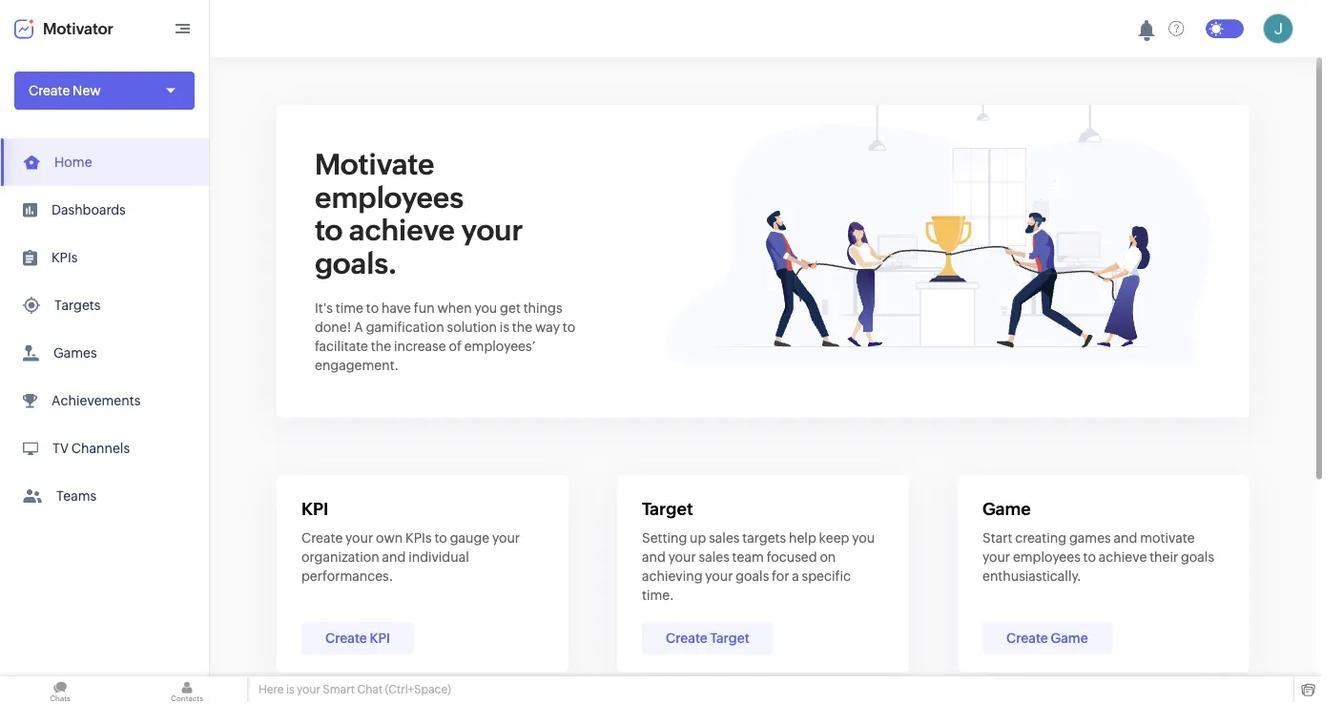 Task type: locate. For each thing, give the bounding box(es) containing it.
0 vertical spatial kpis
[[52, 250, 78, 265]]

target up setting
[[642, 499, 693, 519]]

is right here
[[286, 683, 294, 696]]

your up get
[[461, 214, 523, 247]]

setting up sales targets help keep you and your sales team focused on achieving your goals for a specific time.
[[642, 530, 875, 603]]

0 horizontal spatial kpis
[[52, 250, 78, 265]]

their
[[1150, 550, 1178, 565]]

create for kpi
[[325, 631, 367, 646]]

kpi up organization
[[301, 499, 328, 519]]

individual
[[408, 550, 469, 565]]

achieve down games
[[1099, 550, 1147, 565]]

the down get
[[512, 320, 533, 335]]

1 horizontal spatial game
[[1051, 631, 1088, 646]]

sales right up
[[709, 530, 740, 546]]

0 vertical spatial achieve
[[349, 214, 455, 247]]

and down setting
[[642, 550, 666, 565]]

1 vertical spatial employees
[[1013, 550, 1081, 565]]

create left new
[[29, 83, 70, 98]]

create inside create your own kpis to gauge your organization and individual performances.
[[301, 530, 343, 546]]

it's time to have fun when you get things done! a gamification solution is the way to facilitate the increase of employees' engagement.
[[315, 301, 576, 373]]

achievements
[[52, 393, 140, 408]]

1 vertical spatial kpi
[[370, 631, 390, 646]]

0 horizontal spatial the
[[371, 339, 391, 354]]

employees up the goals.
[[315, 181, 464, 214]]

target down setting up sales targets help keep you and your sales team focused on achieving your goals for a specific time.
[[710, 631, 750, 646]]

start creating games and motivate your employees to achieve their goals enthusiastically.
[[983, 530, 1215, 584]]

create up organization
[[301, 530, 343, 546]]

0 horizontal spatial employees
[[315, 181, 464, 214]]

is
[[500, 320, 510, 335], [286, 683, 294, 696]]

for
[[772, 569, 789, 584]]

the down gamification
[[371, 339, 391, 354]]

to down games
[[1083, 550, 1096, 565]]

1 vertical spatial target
[[710, 631, 750, 646]]

1 vertical spatial you
[[852, 530, 875, 546]]

you inside setting up sales targets help keep you and your sales team focused on achieving your goals for a specific time.
[[852, 530, 875, 546]]

you for motivate employees
[[475, 301, 497, 316]]

game up start
[[983, 499, 1031, 519]]

0 horizontal spatial achieve
[[349, 214, 455, 247]]

sales down up
[[699, 550, 730, 565]]

0 horizontal spatial goals
[[736, 569, 769, 584]]

0 horizontal spatial game
[[983, 499, 1031, 519]]

to
[[315, 214, 343, 247], [366, 301, 379, 316], [563, 320, 576, 335], [434, 530, 447, 546], [1083, 550, 1096, 565]]

here
[[259, 683, 284, 696]]

targets
[[743, 530, 786, 546]]

employees
[[315, 181, 464, 214], [1013, 550, 1081, 565]]

your up organization
[[345, 530, 373, 546]]

1 horizontal spatial kpis
[[406, 530, 432, 546]]

and down own
[[382, 550, 406, 565]]

0 horizontal spatial and
[[382, 550, 406, 565]]

way
[[535, 320, 560, 335]]

1 horizontal spatial and
[[642, 550, 666, 565]]

user image
[[1263, 13, 1294, 44]]

to up individual
[[434, 530, 447, 546]]

done!
[[315, 320, 351, 335]]

you for target
[[852, 530, 875, 546]]

kpis up targets
[[52, 250, 78, 265]]

your
[[461, 214, 523, 247], [345, 530, 373, 546], [492, 530, 520, 546], [669, 550, 696, 565], [983, 550, 1010, 565], [705, 569, 733, 584], [297, 683, 321, 696]]

1 horizontal spatial is
[[500, 320, 510, 335]]

and
[[1114, 530, 1138, 546], [382, 550, 406, 565], [642, 550, 666, 565]]

motivate
[[315, 148, 435, 181]]

0 horizontal spatial kpi
[[301, 499, 328, 519]]

own
[[376, 530, 403, 546]]

game down enthusiastically.
[[1051, 631, 1088, 646]]

engagement.
[[315, 358, 399, 373]]

0 vertical spatial is
[[500, 320, 510, 335]]

create
[[29, 83, 70, 98], [301, 530, 343, 546], [325, 631, 367, 646], [666, 631, 708, 646], [1007, 631, 1048, 646]]

organization
[[301, 550, 379, 565]]

and inside create your own kpis to gauge your organization and individual performances.
[[382, 550, 406, 565]]

your inside motivate employees to achieve your goals.
[[461, 214, 523, 247]]

to up the it's
[[315, 214, 343, 247]]

you right keep
[[852, 530, 875, 546]]

gamification
[[366, 320, 444, 335]]

2 horizontal spatial and
[[1114, 530, 1138, 546]]

start
[[983, 530, 1013, 546]]

1 horizontal spatial kpi
[[370, 631, 390, 646]]

you inside it's time to have fun when you get things done! a gamification solution is the way to facilitate the increase of employees' engagement.
[[475, 301, 497, 316]]

(ctrl+space)
[[385, 683, 451, 696]]

and inside start creating games and motivate your employees to achieve their goals enthusiastically.
[[1114, 530, 1138, 546]]

to inside start creating games and motivate your employees to achieve their goals enthusiastically.
[[1083, 550, 1096, 565]]

specific
[[802, 569, 851, 584]]

0 vertical spatial game
[[983, 499, 1031, 519]]

solution
[[447, 320, 497, 335]]

kpi up chat
[[370, 631, 390, 646]]

games
[[53, 345, 97, 361]]

goals down team
[[736, 569, 769, 584]]

goals inside setting up sales targets help keep you and your sales team focused on achieving your goals for a specific time.
[[736, 569, 769, 584]]

channels
[[71, 441, 130, 456]]

1 vertical spatial goals
[[736, 569, 769, 584]]

0 vertical spatial kpi
[[301, 499, 328, 519]]

1 horizontal spatial employees
[[1013, 550, 1081, 565]]

achieve
[[349, 214, 455, 247], [1099, 550, 1147, 565]]

and right games
[[1114, 530, 1138, 546]]

create down enthusiastically.
[[1007, 631, 1048, 646]]

0 horizontal spatial you
[[475, 301, 497, 316]]

goals right their in the bottom right of the page
[[1181, 550, 1215, 565]]

1 horizontal spatial achieve
[[1099, 550, 1147, 565]]

your inside start creating games and motivate your employees to achieve their goals enthusiastically.
[[983, 550, 1010, 565]]

1 horizontal spatial the
[[512, 320, 533, 335]]

you
[[475, 301, 497, 316], [852, 530, 875, 546]]

kpis
[[52, 250, 78, 265], [406, 530, 432, 546]]

your up achieving
[[669, 550, 696, 565]]

kpi
[[301, 499, 328, 519], [370, 631, 390, 646]]

time.
[[642, 588, 674, 603]]

list
[[0, 138, 209, 520]]

is up employees'
[[500, 320, 510, 335]]

game
[[983, 499, 1031, 519], [1051, 631, 1088, 646]]

a
[[792, 569, 799, 584]]

1 horizontal spatial goals
[[1181, 550, 1215, 565]]

your down start
[[983, 550, 1010, 565]]

employees inside motivate employees to achieve your goals.
[[315, 181, 464, 214]]

employees inside start creating games and motivate your employees to achieve their goals enthusiastically.
[[1013, 550, 1081, 565]]

1 horizontal spatial you
[[852, 530, 875, 546]]

1 vertical spatial achieve
[[1099, 550, 1147, 565]]

1 vertical spatial sales
[[699, 550, 730, 565]]

goals
[[1181, 550, 1215, 565], [736, 569, 769, 584]]

your left smart
[[297, 683, 321, 696]]

create down time.
[[666, 631, 708, 646]]

goals.
[[315, 247, 398, 280]]

gauge
[[450, 530, 490, 546]]

chats image
[[0, 676, 120, 703]]

employees'
[[464, 339, 536, 354]]

0 vertical spatial you
[[475, 301, 497, 316]]

0 horizontal spatial is
[[286, 683, 294, 696]]

kpis up individual
[[406, 530, 432, 546]]

time
[[336, 301, 363, 316]]

achieve down motivate
[[349, 214, 455, 247]]

you up solution
[[475, 301, 497, 316]]

create for game
[[1007, 631, 1048, 646]]

setting
[[642, 530, 687, 546]]

achieve inside motivate employees to achieve your goals.
[[349, 214, 455, 247]]

sales
[[709, 530, 740, 546], [699, 550, 730, 565]]

0 vertical spatial goals
[[1181, 550, 1215, 565]]

motivator
[[43, 20, 113, 37]]

create up smart
[[325, 631, 367, 646]]

the
[[512, 320, 533, 335], [371, 339, 391, 354]]

0 vertical spatial employees
[[315, 181, 464, 214]]

0 vertical spatial target
[[642, 499, 693, 519]]

employees down creating
[[1013, 550, 1081, 565]]

increase
[[394, 339, 446, 354]]

tv channels
[[52, 441, 130, 456]]

1 vertical spatial kpis
[[406, 530, 432, 546]]

target
[[642, 499, 693, 519], [710, 631, 750, 646]]

kpis inside 'list'
[[52, 250, 78, 265]]



Task type: vqa. For each thing, say whether or not it's contained in the screenshot.
Create KPI
yes



Task type: describe. For each thing, give the bounding box(es) containing it.
1 vertical spatial is
[[286, 683, 294, 696]]

contacts image
[[127, 676, 247, 703]]

create your own kpis to gauge your organization and individual performances.
[[301, 530, 520, 584]]

creating
[[1015, 530, 1067, 546]]

create target
[[666, 631, 750, 646]]

0 horizontal spatial target
[[642, 499, 693, 519]]

when
[[437, 301, 472, 316]]

on
[[820, 550, 836, 565]]

achieving
[[642, 569, 703, 584]]

performances.
[[301, 569, 393, 584]]

to inside create your own kpis to gauge your organization and individual performances.
[[434, 530, 447, 546]]

tv
[[52, 441, 69, 456]]

and inside setting up sales targets help keep you and your sales team focused on achieving your goals for a specific time.
[[642, 550, 666, 565]]

0 vertical spatial the
[[512, 320, 533, 335]]

your right gauge
[[492, 530, 520, 546]]

enthusiastically.
[[983, 569, 1082, 584]]

to inside motivate employees to achieve your goals.
[[315, 214, 343, 247]]

facilitate
[[315, 339, 368, 354]]

teams
[[56, 488, 97, 504]]

your down team
[[705, 569, 733, 584]]

home
[[54, 155, 92, 170]]

help image
[[1169, 21, 1185, 37]]

team
[[732, 550, 764, 565]]

of
[[449, 339, 462, 354]]

new
[[73, 83, 101, 98]]

create kpi
[[325, 631, 390, 646]]

create for target
[[666, 631, 708, 646]]

to right 'way'
[[563, 320, 576, 335]]

smart
[[323, 683, 355, 696]]

it's
[[315, 301, 333, 316]]

targets
[[54, 298, 100, 313]]

games
[[1070, 530, 1111, 546]]

create new
[[29, 83, 101, 98]]

1 horizontal spatial target
[[710, 631, 750, 646]]

focused
[[767, 550, 817, 565]]

is inside it's time to have fun when you get things done! a gamification solution is the way to facilitate the increase of employees' engagement.
[[500, 320, 510, 335]]

1 vertical spatial game
[[1051, 631, 1088, 646]]

a
[[354, 320, 363, 335]]

here is your smart chat (ctrl+space)
[[259, 683, 451, 696]]

up
[[690, 530, 706, 546]]

dashboards
[[52, 202, 126, 218]]

create game
[[1007, 631, 1088, 646]]

motivate
[[1140, 530, 1195, 546]]

1 vertical spatial the
[[371, 339, 391, 354]]

achieve inside start creating games and motivate your employees to achieve their goals enthusiastically.
[[1099, 550, 1147, 565]]

0 vertical spatial sales
[[709, 530, 740, 546]]

things
[[523, 301, 562, 316]]

kpis inside create your own kpis to gauge your organization and individual performances.
[[406, 530, 432, 546]]

chat
[[357, 683, 383, 696]]

to right the time
[[366, 301, 379, 316]]

fun
[[414, 301, 435, 316]]

keep
[[819, 530, 850, 546]]

motivate employees to achieve your goals.
[[315, 148, 523, 280]]

goals inside start creating games and motivate your employees to achieve their goals enthusiastically.
[[1181, 550, 1215, 565]]

help
[[789, 530, 816, 546]]

list containing home
[[0, 138, 209, 520]]

get
[[500, 301, 521, 316]]

have
[[382, 301, 411, 316]]



